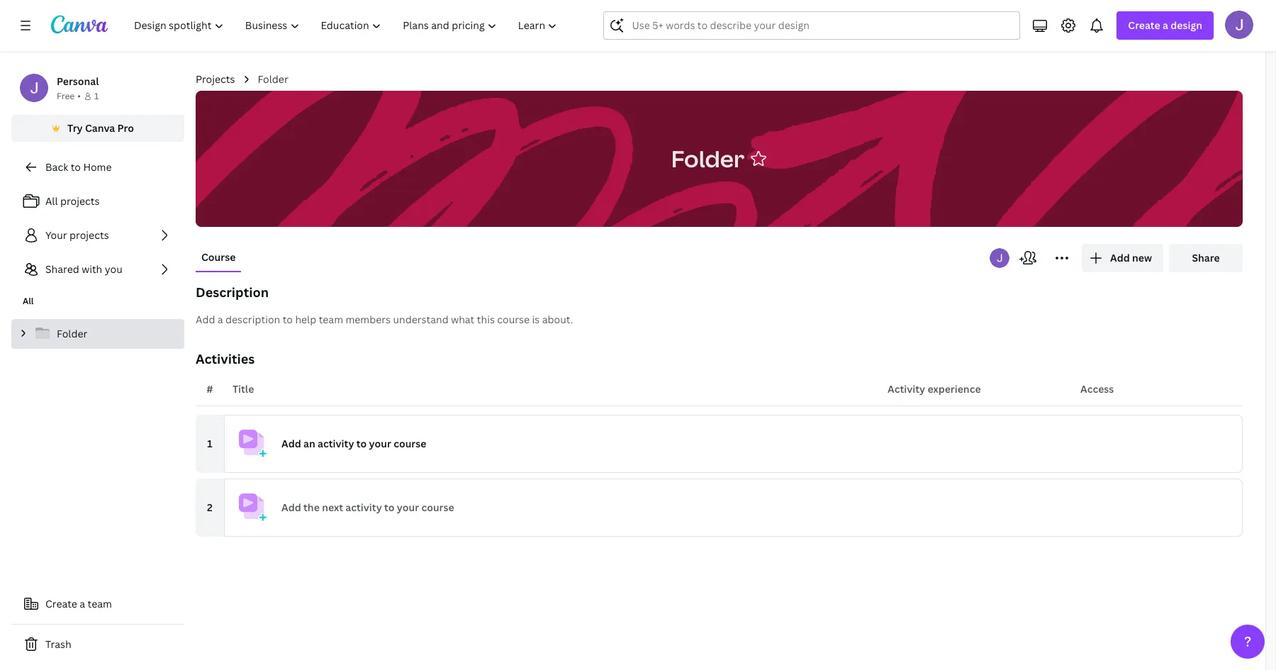 Task type: locate. For each thing, give the bounding box(es) containing it.
course inside button
[[497, 313, 530, 326]]

team right "help"
[[319, 313, 343, 326]]

#
[[207, 382, 213, 396]]

with
[[82, 262, 102, 276]]

activity right an
[[318, 437, 354, 450]]

add the next activity to your course
[[282, 501, 454, 514]]

shared with you link
[[11, 255, 184, 284]]

0 vertical spatial folder link
[[258, 72, 288, 87]]

2 horizontal spatial folder
[[671, 143, 745, 173]]

projects for your projects
[[70, 228, 109, 242]]

create left the 'design'
[[1129, 18, 1161, 32]]

1 horizontal spatial folder
[[258, 72, 288, 86]]

shared with you
[[45, 262, 123, 276]]

a
[[1163, 18, 1169, 32], [218, 313, 223, 326], [80, 597, 85, 611]]

1
[[94, 90, 99, 102], [207, 437, 213, 450]]

an
[[304, 437, 315, 450]]

create inside dropdown button
[[1129, 18, 1161, 32]]

course inside dropdown button
[[394, 437, 426, 450]]

create a team button
[[11, 590, 184, 618]]

a inside button
[[80, 597, 85, 611]]

1 horizontal spatial all
[[45, 194, 58, 208]]

2 horizontal spatial a
[[1163, 18, 1169, 32]]

shared
[[45, 262, 79, 276]]

projects right your on the top of the page
[[70, 228, 109, 242]]

a left the 'design'
[[1163, 18, 1169, 32]]

a down "description"
[[218, 313, 223, 326]]

a up the trash link in the left bottom of the page
[[80, 597, 85, 611]]

course
[[497, 313, 530, 326], [394, 437, 426, 450], [422, 501, 454, 514]]

create up trash
[[45, 597, 77, 611]]

0 vertical spatial projects
[[60, 194, 100, 208]]

create for create a design
[[1129, 18, 1161, 32]]

share button
[[1170, 244, 1243, 272]]

try canva pro button
[[11, 115, 184, 142]]

1 horizontal spatial team
[[319, 313, 343, 326]]

1 vertical spatial create
[[45, 597, 77, 611]]

add left an
[[282, 437, 301, 450]]

activity inside dropdown button
[[318, 437, 354, 450]]

folder link right projects link
[[258, 72, 288, 87]]

add for add an activity to your course
[[282, 437, 301, 450]]

folder link down shared with you link
[[11, 319, 184, 349]]

1 vertical spatial projects
[[70, 228, 109, 242]]

a for team
[[80, 597, 85, 611]]

course button
[[196, 244, 241, 271]]

0 vertical spatial course
[[497, 313, 530, 326]]

1 vertical spatial course
[[394, 437, 426, 450]]

to right an
[[357, 437, 367, 450]]

folder
[[258, 72, 288, 86], [671, 143, 745, 173], [57, 327, 87, 340]]

team
[[319, 313, 343, 326], [88, 597, 112, 611]]

about.
[[542, 313, 573, 326]]

add left the
[[282, 501, 301, 514]]

a inside button
[[218, 313, 223, 326]]

all for all
[[23, 295, 34, 307]]

1 horizontal spatial your
[[397, 501, 419, 514]]

add down "description"
[[196, 313, 215, 326]]

share
[[1193, 251, 1220, 265]]

None search field
[[604, 11, 1021, 40]]

back to home link
[[11, 153, 184, 182]]

all projects
[[45, 194, 100, 208]]

0 vertical spatial create
[[1129, 18, 1161, 32]]

list
[[11, 187, 184, 284]]

0 horizontal spatial 1
[[94, 90, 99, 102]]

0 vertical spatial team
[[319, 313, 343, 326]]

your
[[369, 437, 391, 450], [397, 501, 419, 514]]

projects
[[60, 194, 100, 208], [70, 228, 109, 242]]

add inside button
[[196, 313, 215, 326]]

all
[[45, 194, 58, 208], [23, 295, 34, 307]]

create a team
[[45, 597, 112, 611]]

1 horizontal spatial a
[[218, 313, 223, 326]]

0 horizontal spatial a
[[80, 597, 85, 611]]

0 vertical spatial a
[[1163, 18, 1169, 32]]

to left "help"
[[283, 313, 293, 326]]

add
[[1111, 251, 1130, 265], [196, 313, 215, 326], [282, 437, 301, 450], [282, 501, 301, 514]]

your inside add an activity to your course dropdown button
[[369, 437, 391, 450]]

add a description to help team members understand what this course is about. button
[[196, 312, 1243, 328]]

the
[[304, 501, 320, 514]]

back to home
[[45, 160, 112, 174]]

projects down back to home
[[60, 194, 100, 208]]

create a design
[[1129, 18, 1203, 32]]

activity right next
[[346, 501, 382, 514]]

0 vertical spatial all
[[45, 194, 58, 208]]

0 horizontal spatial folder link
[[11, 319, 184, 349]]

pro
[[117, 121, 134, 135]]

create inside button
[[45, 597, 77, 611]]

add a description to help team members understand what this course is about.
[[196, 313, 573, 326]]

your projects link
[[11, 221, 184, 250]]

0 horizontal spatial create
[[45, 597, 77, 611]]

to
[[71, 160, 81, 174], [283, 313, 293, 326], [357, 437, 367, 450], [384, 501, 395, 514]]

folder link
[[258, 72, 288, 87], [11, 319, 184, 349]]

design
[[1171, 18, 1203, 32]]

try
[[67, 121, 83, 135]]

canva
[[85, 121, 115, 135]]

1 vertical spatial a
[[218, 313, 223, 326]]

1 vertical spatial folder
[[671, 143, 745, 173]]

1 right •
[[94, 90, 99, 102]]

1 vertical spatial 1
[[207, 437, 213, 450]]

create
[[1129, 18, 1161, 32], [45, 597, 77, 611]]

a inside dropdown button
[[1163, 18, 1169, 32]]

activity
[[318, 437, 354, 450], [346, 501, 382, 514]]

1 vertical spatial activity
[[346, 501, 382, 514]]

1 horizontal spatial create
[[1129, 18, 1161, 32]]

title
[[233, 382, 254, 396]]

1 vertical spatial your
[[397, 501, 419, 514]]

add left new
[[1111, 251, 1130, 265]]

projects
[[196, 72, 235, 86]]

0 horizontal spatial folder
[[57, 327, 87, 340]]

1 horizontal spatial folder link
[[258, 72, 288, 87]]

0 horizontal spatial all
[[23, 295, 34, 307]]

1 horizontal spatial 1
[[207, 437, 213, 450]]

0 vertical spatial folder
[[258, 72, 288, 86]]

2 vertical spatial a
[[80, 597, 85, 611]]

members
[[346, 313, 391, 326]]

description
[[226, 313, 280, 326]]

add new button
[[1082, 244, 1164, 272]]

1 down #
[[207, 437, 213, 450]]

to right back on the left of page
[[71, 160, 81, 174]]

1 vertical spatial all
[[23, 295, 34, 307]]

add for add new
[[1111, 251, 1130, 265]]

you
[[105, 262, 123, 276]]

1 vertical spatial team
[[88, 597, 112, 611]]

team up the trash link in the left bottom of the page
[[88, 597, 112, 611]]

0 vertical spatial activity
[[318, 437, 354, 450]]

0 vertical spatial your
[[369, 437, 391, 450]]

new
[[1133, 251, 1152, 265]]

0 horizontal spatial your
[[369, 437, 391, 450]]

0 horizontal spatial team
[[88, 597, 112, 611]]

top level navigation element
[[125, 11, 570, 40]]



Task type: describe. For each thing, give the bounding box(es) containing it.
0 vertical spatial 1
[[94, 90, 99, 102]]

add for add the next activity to your course
[[282, 501, 301, 514]]

activity experience
[[888, 382, 981, 396]]

your
[[45, 228, 67, 242]]

course
[[201, 250, 236, 264]]

next
[[322, 501, 343, 514]]

to inside back to home link
[[71, 160, 81, 174]]

2 vertical spatial folder
[[57, 327, 87, 340]]

create for create a team
[[45, 597, 77, 611]]

to inside add an activity to your course dropdown button
[[357, 437, 367, 450]]

projects link
[[196, 72, 235, 87]]

list containing all projects
[[11, 187, 184, 284]]

activities
[[196, 350, 255, 367]]

create a design button
[[1117, 11, 1214, 40]]

back
[[45, 160, 68, 174]]

experience
[[928, 382, 981, 396]]

2
[[207, 501, 213, 514]]

help
[[295, 313, 316, 326]]

add for add a description to help team members understand what this course is about.
[[196, 313, 215, 326]]

a for description
[[218, 313, 223, 326]]

free
[[57, 90, 75, 102]]

is
[[532, 313, 540, 326]]

add new
[[1111, 251, 1152, 265]]

folder inside folder button
[[671, 143, 745, 173]]

home
[[83, 160, 112, 174]]

team inside button
[[319, 313, 343, 326]]

projects for all projects
[[60, 194, 100, 208]]

try canva pro
[[67, 121, 134, 135]]

2 vertical spatial course
[[422, 501, 454, 514]]

1 vertical spatial folder link
[[11, 319, 184, 349]]

folder button
[[664, 137, 752, 181]]

add an activity to your course button
[[224, 415, 1243, 473]]

to right next
[[384, 501, 395, 514]]

all projects link
[[11, 187, 184, 216]]

to inside the add a description to help team members understand what this course is about. button
[[283, 313, 293, 326]]

team inside button
[[88, 597, 112, 611]]

•
[[77, 90, 81, 102]]

trash
[[45, 638, 71, 651]]

a for design
[[1163, 18, 1169, 32]]

personal
[[57, 74, 99, 88]]

Search search field
[[632, 12, 992, 39]]

trash link
[[11, 630, 184, 659]]

free •
[[57, 90, 81, 102]]

description
[[196, 284, 269, 301]]

access
[[1081, 382, 1114, 396]]

your projects
[[45, 228, 109, 242]]

add an activity to your course
[[282, 437, 426, 450]]

activity
[[888, 382, 926, 396]]

all for all projects
[[45, 194, 58, 208]]

jacob simon image
[[1226, 11, 1254, 39]]

this
[[477, 313, 495, 326]]

what
[[451, 313, 475, 326]]

understand
[[393, 313, 449, 326]]



Task type: vqa. For each thing, say whether or not it's contained in the screenshot.
typopular
no



